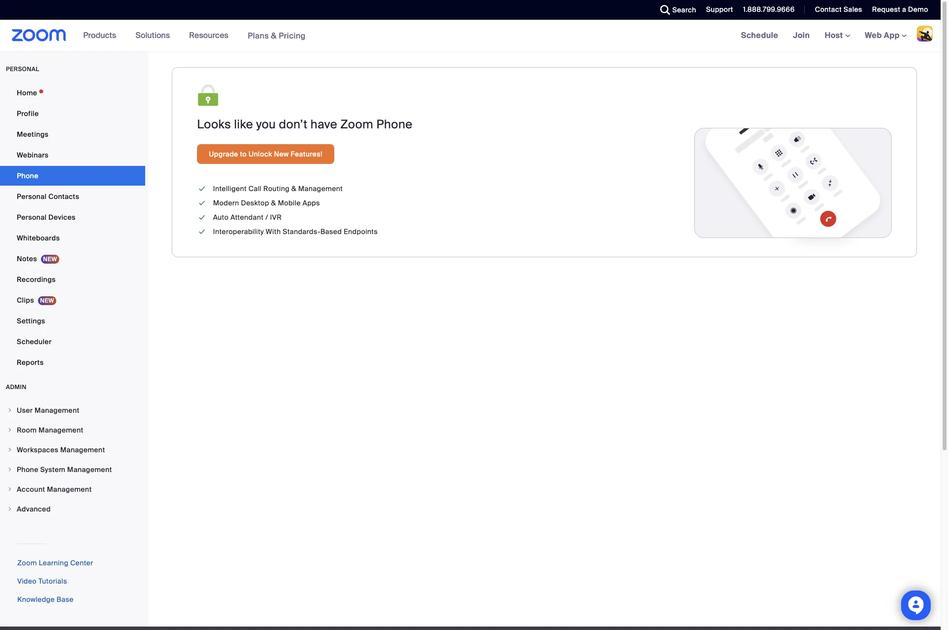 Task type: locate. For each thing, give the bounding box(es) containing it.
1 vertical spatial &
[[291, 184, 296, 193]]

right image inside user management menu item
[[7, 407, 13, 413]]

right image left workspaces
[[7, 447, 13, 453]]

endpoints
[[344, 227, 378, 236]]

zoom learning center link
[[17, 559, 93, 567]]

2 vertical spatial phone
[[17, 465, 38, 474]]

right image inside 'phone system management' menu item
[[7, 467, 13, 473]]

& up mobile
[[291, 184, 296, 193]]

right image inside 'workspaces management' menu item
[[7, 447, 13, 453]]

3 checked image from the top
[[197, 212, 207, 223]]

learning
[[39, 559, 68, 567]]

personal up whiteboards
[[17, 213, 47, 222]]

phone
[[376, 117, 413, 132], [17, 171, 38, 180], [17, 465, 38, 474]]

right image
[[7, 407, 13, 413], [7, 427, 13, 433], [7, 467, 13, 473], [7, 506, 13, 512]]

0 vertical spatial zoom
[[340, 117, 373, 132]]

schedule link
[[734, 20, 786, 51]]

settings link
[[0, 311, 145, 331]]

profile picture image
[[917, 26, 933, 41]]

center
[[70, 559, 93, 567]]

room management
[[17, 426, 83, 435]]

whiteboards
[[17, 234, 60, 242]]

web app
[[865, 30, 900, 40]]

tutorials
[[38, 577, 67, 586]]

checked image up checked icon
[[197, 212, 207, 223]]

host button
[[825, 30, 850, 40]]

checked image left modern
[[197, 198, 207, 208]]

checked image left intelligent
[[197, 184, 207, 194]]

checked image
[[197, 184, 207, 194], [197, 198, 207, 208], [197, 212, 207, 223]]

you
[[256, 117, 276, 132]]

based
[[321, 227, 342, 236]]

3 right image from the top
[[7, 467, 13, 473]]

2 right image from the top
[[7, 427, 13, 433]]

system
[[40, 465, 65, 474]]

0 vertical spatial phone
[[376, 117, 413, 132]]

0 vertical spatial &
[[271, 30, 277, 41]]

looks like you don't have zoom phone
[[197, 117, 413, 132]]

personal devices
[[17, 213, 76, 222]]

checked image for modern
[[197, 198, 207, 208]]

phone inside 'phone system management' menu item
[[17, 465, 38, 474]]

auto
[[213, 213, 229, 222]]

plans & pricing
[[248, 30, 306, 41]]

2 personal from the top
[[17, 213, 47, 222]]

zoom learning center
[[17, 559, 93, 567]]

recordings
[[17, 275, 56, 284]]

personal for personal devices
[[17, 213, 47, 222]]

personal menu menu
[[0, 83, 145, 373]]

management inside menu item
[[47, 485, 92, 494]]

zoom up "video"
[[17, 559, 37, 567]]

phone link
[[0, 166, 145, 186]]

user management
[[17, 406, 79, 415]]

management up room management
[[35, 406, 79, 415]]

1 right image from the top
[[7, 447, 13, 453]]

4 right image from the top
[[7, 506, 13, 512]]

zoom
[[340, 117, 373, 132], [17, 559, 37, 567]]

interoperability with standards-based endpoints
[[213, 227, 378, 236]]

management down 'phone system management' menu item
[[47, 485, 92, 494]]

support link
[[699, 0, 736, 20], [706, 5, 733, 14]]

plans
[[248, 30, 269, 41]]

management up 'phone system management' menu item
[[60, 445, 105, 454]]

account management
[[17, 485, 92, 494]]

0 vertical spatial personal
[[17, 192, 47, 201]]

management
[[298, 184, 343, 193], [35, 406, 79, 415], [39, 426, 83, 435], [60, 445, 105, 454], [67, 465, 112, 474], [47, 485, 92, 494]]

right image inside room management menu item
[[7, 427, 13, 433]]

personal
[[17, 192, 47, 201], [17, 213, 47, 222]]

personal up personal devices
[[17, 192, 47, 201]]

user management menu item
[[0, 401, 145, 420]]

meetings navigation
[[734, 20, 941, 52]]

request a demo link
[[865, 0, 941, 20], [872, 5, 928, 14]]

right image for workspaces management
[[7, 447, 13, 453]]

& up ivr
[[271, 199, 276, 207]]

&
[[271, 30, 277, 41], [291, 184, 296, 193], [271, 199, 276, 207]]

plans & pricing link
[[248, 30, 306, 41], [248, 30, 306, 41]]

right image for room
[[7, 427, 13, 433]]

1 vertical spatial personal
[[17, 213, 47, 222]]

admin
[[6, 383, 27, 391]]

upgrade to unlock new features! button
[[197, 144, 334, 164]]

phone for phone link
[[17, 171, 38, 180]]

notes link
[[0, 249, 145, 269]]

interoperability
[[213, 227, 264, 236]]

modern desktop & mobile apps
[[213, 199, 320, 207]]

1 checked image from the top
[[197, 184, 207, 194]]

attendant
[[230, 213, 264, 222]]

right image left room
[[7, 427, 13, 433]]

personal for personal contacts
[[17, 192, 47, 201]]

web
[[865, 30, 882, 40]]

2 vertical spatial checked image
[[197, 212, 207, 223]]

knowledge base link
[[17, 595, 74, 604]]

1 vertical spatial phone
[[17, 171, 38, 180]]

banner
[[0, 20, 941, 52]]

0 vertical spatial right image
[[7, 447, 13, 453]]

request a demo
[[872, 5, 928, 14]]

checked image
[[197, 227, 207, 237]]

contact
[[815, 5, 842, 14]]

right image
[[7, 447, 13, 453], [7, 486, 13, 492]]

1 vertical spatial checked image
[[197, 198, 207, 208]]

right image inside account management menu item
[[7, 486, 13, 492]]

& right plans
[[271, 30, 277, 41]]

phone inside phone link
[[17, 171, 38, 180]]

mobile
[[278, 199, 301, 207]]

0 horizontal spatial zoom
[[17, 559, 37, 567]]

reports
[[17, 358, 44, 367]]

2 checked image from the top
[[197, 198, 207, 208]]

auto attendant / ivr
[[213, 213, 282, 222]]

ivr
[[270, 213, 282, 222]]

2 right image from the top
[[7, 486, 13, 492]]

video tutorials
[[17, 577, 67, 586]]

right image for user
[[7, 407, 13, 413]]

right image left system
[[7, 467, 13, 473]]

1 horizontal spatial zoom
[[340, 117, 373, 132]]

1 right image from the top
[[7, 407, 13, 413]]

products
[[83, 30, 116, 40]]

request
[[872, 5, 901, 14]]

1 vertical spatial right image
[[7, 486, 13, 492]]

room management menu item
[[0, 421, 145, 440]]

right image left user
[[7, 407, 13, 413]]

solutions
[[136, 30, 170, 40]]

meetings link
[[0, 124, 145, 144]]

right image left advanced
[[7, 506, 13, 512]]

intelligent
[[213, 184, 247, 193]]

checked image for auto
[[197, 212, 207, 223]]

devices
[[48, 213, 76, 222]]

profile
[[17, 109, 39, 118]]

1 personal from the top
[[17, 192, 47, 201]]

0 vertical spatial checked image
[[197, 184, 207, 194]]

zoom right have
[[340, 117, 373, 132]]

right image left account
[[7, 486, 13, 492]]

management up workspaces management
[[39, 426, 83, 435]]

unlock
[[249, 150, 272, 159]]

search button
[[653, 0, 699, 20]]

management up apps
[[298, 184, 343, 193]]



Task type: describe. For each thing, give the bounding box(es) containing it.
1 vertical spatial zoom
[[17, 559, 37, 567]]

join
[[793, 30, 810, 40]]

advanced
[[17, 505, 51, 514]]

like
[[234, 117, 253, 132]]

to
[[240, 150, 247, 159]]

webinars link
[[0, 145, 145, 165]]

personal
[[6, 65, 39, 73]]

webinars
[[17, 151, 49, 160]]

products button
[[83, 20, 121, 51]]

intelligent call routing & management
[[213, 184, 343, 193]]

video
[[17, 577, 37, 586]]

account management menu item
[[0, 480, 145, 499]]

new
[[274, 150, 289, 159]]

management for account management
[[47, 485, 92, 494]]

management down 'workspaces management' menu item
[[67, 465, 112, 474]]

notes
[[17, 254, 37, 263]]

join link
[[786, 20, 817, 51]]

home link
[[0, 83, 145, 103]]

recordings link
[[0, 270, 145, 289]]

contacts
[[48, 192, 79, 201]]

advanced menu item
[[0, 500, 145, 519]]

app
[[884, 30, 900, 40]]

apps
[[303, 199, 320, 207]]

2 vertical spatial &
[[271, 199, 276, 207]]

looks
[[197, 117, 231, 132]]

room
[[17, 426, 37, 435]]

settings
[[17, 317, 45, 325]]

sales
[[844, 5, 862, 14]]

right image for account management
[[7, 486, 13, 492]]

account
[[17, 485, 45, 494]]

knowledge
[[17, 595, 55, 604]]

right image for phone
[[7, 467, 13, 473]]

base
[[57, 595, 74, 604]]

banner containing products
[[0, 20, 941, 52]]

clips link
[[0, 290, 145, 310]]

meetings
[[17, 130, 49, 139]]

management for room management
[[39, 426, 83, 435]]

workspaces management menu item
[[0, 441, 145, 459]]

phone system management
[[17, 465, 112, 474]]

checked image for intelligent
[[197, 184, 207, 194]]

/
[[265, 213, 268, 222]]

don't
[[279, 117, 308, 132]]

profile link
[[0, 104, 145, 123]]

scheduler
[[17, 337, 52, 346]]

standards-
[[283, 227, 321, 236]]

video tutorials link
[[17, 577, 67, 586]]

whiteboards link
[[0, 228, 145, 248]]

workspaces
[[17, 445, 58, 454]]

support
[[706, 5, 733, 14]]

phone system management menu item
[[0, 460, 145, 479]]

phone for phone system management
[[17, 465, 38, 474]]

upgrade to unlock new features!
[[209, 150, 323, 159]]

personal contacts link
[[0, 187, 145, 206]]

solutions button
[[136, 20, 174, 51]]

personal contacts
[[17, 192, 79, 201]]

clips
[[17, 296, 34, 305]]

zoom logo image
[[12, 29, 66, 41]]

1.888.799.9666
[[743, 5, 795, 14]]

have
[[311, 117, 337, 132]]

demo
[[908, 5, 928, 14]]

product information navigation
[[76, 20, 313, 52]]

knowledge base
[[17, 595, 74, 604]]

web app button
[[865, 30, 907, 40]]

management for workspaces management
[[60, 445, 105, 454]]

call
[[249, 184, 262, 193]]

workspaces management
[[17, 445, 105, 454]]

desktop
[[241, 199, 269, 207]]

host
[[825, 30, 845, 40]]

admin menu menu
[[0, 401, 145, 520]]

resources
[[189, 30, 228, 40]]

personal devices link
[[0, 207, 145, 227]]

home
[[17, 88, 37, 97]]

pricing
[[279, 30, 306, 41]]

contact sales
[[815, 5, 862, 14]]

user
[[17, 406, 33, 415]]

& inside product information navigation
[[271, 30, 277, 41]]

resources button
[[189, 20, 233, 51]]

reports link
[[0, 353, 145, 372]]

a
[[902, 5, 906, 14]]

scheduler link
[[0, 332, 145, 352]]

right image inside advanced menu item
[[7, 506, 13, 512]]

management for user management
[[35, 406, 79, 415]]

schedule
[[741, 30, 778, 40]]

upgrade
[[209, 150, 238, 159]]

with
[[266, 227, 281, 236]]



Task type: vqa. For each thing, say whether or not it's contained in the screenshot.
Settings on the left of page
yes



